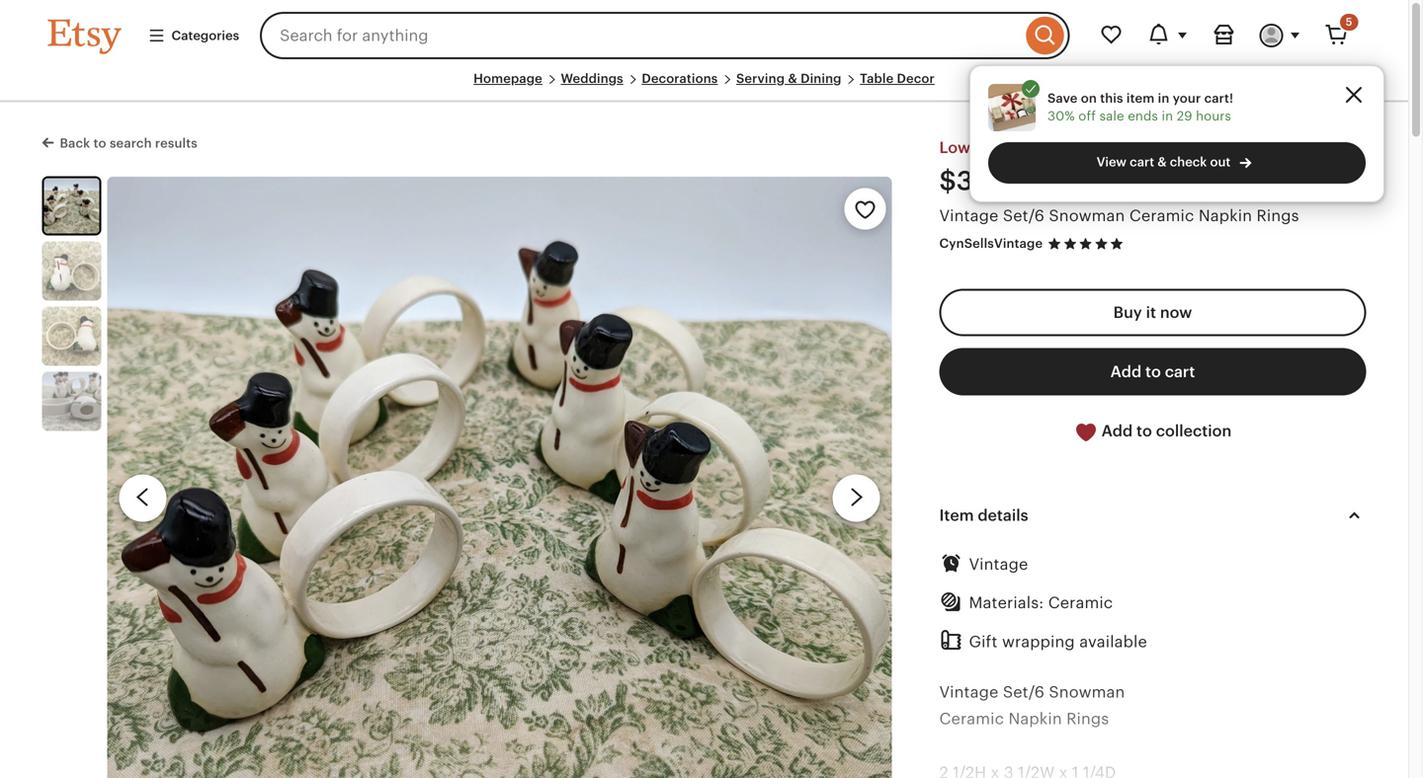 Task type: vqa. For each thing, say whether or not it's contained in the screenshot.
item
yes



Task type: describe. For each thing, give the bounding box(es) containing it.
back
[[60, 136, 90, 151]]

now
[[1160, 304, 1193, 322]]

collection
[[1156, 423, 1232, 440]]

weddings link
[[561, 71, 624, 86]]

0 vertical spatial ceramic
[[1130, 207, 1195, 225]]

table decor link
[[860, 71, 935, 86]]

0 horizontal spatial ceramic
[[940, 711, 1004, 729]]

table decor
[[860, 71, 935, 86]]

30%
[[1048, 109, 1075, 124]]

1 set/6 from the top
[[1003, 207, 1045, 225]]

1 horizontal spatial rings
[[1257, 207, 1300, 225]]

0 vertical spatial vintage
[[940, 207, 999, 225]]

decorations link
[[642, 71, 718, 86]]

Search for anything text field
[[260, 12, 1022, 59]]

materials:
[[969, 595, 1044, 613]]

0 vertical spatial cart
[[1130, 155, 1155, 170]]

add for add to cart
[[1111, 363, 1142, 381]]

vintage inside vintage set/6 snowman ceramic napkin rings
[[940, 684, 999, 702]]

to for cart
[[1146, 363, 1161, 381]]

vintage set/6 snowman ceramic napkin rings image 4 image
[[42, 372, 101, 432]]

1 vertical spatial &
[[1158, 155, 1167, 170]]

add to collection
[[1098, 423, 1232, 440]]

to for search
[[93, 136, 106, 151]]

cart!
[[1205, 91, 1234, 106]]

your
[[1173, 91, 1201, 106]]

it
[[1146, 304, 1157, 322]]

0 horizontal spatial vintage set/6 snowman ceramic napkin rings image 1 image
[[44, 179, 99, 234]]

29
[[1177, 109, 1193, 124]]

wrapping
[[1002, 633, 1075, 651]]

1 vertical spatial rings
[[1067, 711, 1109, 729]]

details
[[978, 507, 1029, 525]]

menu bar containing homepage
[[48, 71, 1361, 102]]

table
[[860, 71, 894, 86]]

ends
[[1128, 109, 1159, 124]]

available
[[1080, 633, 1148, 651]]

$34.99
[[940, 166, 1032, 196]]

in inside the low in stock, only 1 left $34.99
[[975, 139, 989, 157]]

this
[[1101, 91, 1124, 106]]

decorations
[[642, 71, 718, 86]]

1 vertical spatial ceramic
[[1049, 595, 1113, 613]]

1 vintage set/6 snowman ceramic napkin rings from the top
[[940, 207, 1300, 225]]

cart inside button
[[1165, 363, 1196, 381]]

buy it now
[[1114, 304, 1193, 322]]

save on this item in your cart! 30% off sale ends in 29 hours
[[1048, 91, 1234, 124]]

vintage set/6 snowman ceramic napkin rings image 2 image
[[42, 242, 101, 301]]

materials: ceramic
[[969, 595, 1113, 613]]

1
[[1080, 139, 1087, 157]]

1 vertical spatial vintage
[[969, 556, 1029, 574]]

add to cart
[[1111, 363, 1196, 381]]



Task type: locate. For each thing, give the bounding box(es) containing it.
to right back
[[93, 136, 106, 151]]

hours
[[1196, 109, 1232, 124]]

set/6 down wrapping
[[1003, 684, 1045, 702]]

serving
[[736, 71, 785, 86]]

cart right view
[[1130, 155, 1155, 170]]

1 vertical spatial add
[[1102, 423, 1133, 440]]

back to search results link
[[42, 132, 198, 153]]

1 horizontal spatial vintage set/6 snowman ceramic napkin rings image 1 image
[[107, 177, 892, 779]]

&
[[788, 71, 798, 86], [1158, 155, 1167, 170]]

2 vertical spatial vintage
[[940, 684, 999, 702]]

2 vintage set/6 snowman ceramic napkin rings from the top
[[940, 684, 1125, 729]]

napkin inside vintage set/6 snowman ceramic napkin rings
[[1009, 711, 1062, 729]]

menu bar
[[48, 71, 1361, 102]]

low
[[940, 139, 971, 157]]

cynsellsvintage link
[[940, 236, 1043, 251]]

5
[[1346, 16, 1353, 28]]

set/6
[[1003, 207, 1045, 225], [1003, 684, 1045, 702]]

view
[[1097, 155, 1127, 170]]

add inside button
[[1102, 423, 1133, 440]]

1 snowman from the top
[[1049, 207, 1125, 225]]

& inside menu bar
[[788, 71, 798, 86]]

1 vertical spatial in
[[1162, 109, 1174, 124]]

1 vertical spatial napkin
[[1009, 711, 1062, 729]]

none search field inside categories banner
[[260, 12, 1070, 59]]

stock,
[[993, 139, 1039, 157]]

0 horizontal spatial &
[[788, 71, 798, 86]]

results
[[155, 136, 198, 151]]

vintage set/6 snowman ceramic napkin rings
[[940, 207, 1300, 225], [940, 684, 1125, 729]]

to down buy it now button
[[1146, 363, 1161, 381]]

buy
[[1114, 304, 1143, 322]]

rings
[[1257, 207, 1300, 225], [1067, 711, 1109, 729]]

buy it now button
[[940, 289, 1367, 337]]

ceramic
[[1130, 207, 1195, 225], [1049, 595, 1113, 613], [940, 711, 1004, 729]]

5 link
[[1313, 12, 1361, 59]]

to inside button
[[1137, 423, 1153, 440]]

to for collection
[[1137, 423, 1153, 440]]

check
[[1170, 155, 1207, 170]]

1 vertical spatial snowman
[[1049, 684, 1125, 702]]

in
[[1158, 91, 1170, 106], [1162, 109, 1174, 124], [975, 139, 989, 157]]

2 vertical spatial ceramic
[[940, 711, 1004, 729]]

1 vertical spatial vintage set/6 snowman ceramic napkin rings
[[940, 684, 1125, 729]]

0 vertical spatial &
[[788, 71, 798, 86]]

view cart & check out link
[[989, 142, 1366, 184]]

ceramic down view cart & check out
[[1130, 207, 1195, 225]]

vintage up materials: in the bottom right of the page
[[969, 556, 1029, 574]]

in right low
[[975, 139, 989, 157]]

dining
[[801, 71, 842, 86]]

categories
[[172, 28, 239, 43]]

out
[[1211, 155, 1231, 170]]

0 vertical spatial in
[[1158, 91, 1170, 106]]

add to collection button
[[940, 408, 1367, 457]]

1 horizontal spatial ceramic
[[1049, 595, 1113, 613]]

homepage
[[474, 71, 543, 86]]

view cart & check out
[[1097, 155, 1231, 170]]

2 vertical spatial in
[[975, 139, 989, 157]]

homepage link
[[474, 71, 543, 86]]

to
[[93, 136, 106, 151], [1146, 363, 1161, 381], [1137, 423, 1153, 440]]

& left dining
[[788, 71, 798, 86]]

0 vertical spatial vintage set/6 snowman ceramic napkin rings
[[940, 207, 1300, 225]]

1 horizontal spatial &
[[1158, 155, 1167, 170]]

2 vertical spatial to
[[1137, 423, 1153, 440]]

snowman down the available
[[1049, 684, 1125, 702]]

1 horizontal spatial cart
[[1165, 363, 1196, 381]]

napkin down out
[[1199, 207, 1253, 225]]

add down "buy"
[[1111, 363, 1142, 381]]

0 vertical spatial rings
[[1257, 207, 1300, 225]]

on
[[1081, 91, 1097, 106]]

napkin
[[1199, 207, 1253, 225], [1009, 711, 1062, 729]]

1 vertical spatial set/6
[[1003, 684, 1045, 702]]

set/6 inside vintage set/6 snowman ceramic napkin rings
[[1003, 684, 1045, 702]]

off
[[1079, 109, 1096, 124]]

0 vertical spatial snowman
[[1049, 207, 1125, 225]]

vintage down the gift
[[940, 684, 999, 702]]

set/6 up "cynsellsvintage"
[[1003, 207, 1045, 225]]

0 vertical spatial to
[[93, 136, 106, 151]]

vintage set/6 snowman ceramic napkin rings down wrapping
[[940, 684, 1125, 729]]

item
[[940, 507, 974, 525]]

save
[[1048, 91, 1078, 106]]

add
[[1111, 363, 1142, 381], [1102, 423, 1133, 440]]

vintage set/6 snowman ceramic napkin rings image 3 image
[[42, 307, 101, 366]]

to inside button
[[1146, 363, 1161, 381]]

item details
[[940, 507, 1029, 525]]

snowman
[[1049, 207, 1125, 225], [1049, 684, 1125, 702]]

item details button
[[922, 492, 1384, 540]]

left
[[1091, 139, 1116, 157]]

gift wrapping available
[[969, 633, 1148, 651]]

back to search results
[[60, 136, 198, 151]]

0 horizontal spatial cart
[[1130, 155, 1155, 170]]

serving & dining link
[[736, 71, 842, 86]]

2 horizontal spatial ceramic
[[1130, 207, 1195, 225]]

categories button
[[133, 18, 254, 53]]

2 snowman from the top
[[1049, 684, 1125, 702]]

None search field
[[260, 12, 1070, 59]]

cart
[[1130, 155, 1155, 170], [1165, 363, 1196, 381]]

1 horizontal spatial napkin
[[1199, 207, 1253, 225]]

ceramic down the gift
[[940, 711, 1004, 729]]

add down add to cart
[[1102, 423, 1133, 440]]

search
[[110, 136, 152, 151]]

in right item
[[1158, 91, 1170, 106]]

vintage set/6 snowman ceramic napkin rings image 1 image
[[107, 177, 892, 779], [44, 179, 99, 234]]

low in stock, only 1 left $34.99
[[940, 139, 1116, 196]]

& left check
[[1158, 155, 1167, 170]]

0 vertical spatial napkin
[[1199, 207, 1253, 225]]

snowman down view
[[1049, 207, 1125, 225]]

serving & dining
[[736, 71, 842, 86]]

0 horizontal spatial rings
[[1067, 711, 1109, 729]]

vintage up "cynsellsvintage"
[[940, 207, 999, 225]]

0 vertical spatial add
[[1111, 363, 1142, 381]]

cynsellsvintage
[[940, 236, 1043, 251]]

1 vertical spatial to
[[1146, 363, 1161, 381]]

decor
[[897, 71, 935, 86]]

1 vertical spatial cart
[[1165, 363, 1196, 381]]

vintage
[[940, 207, 999, 225], [969, 556, 1029, 574], [940, 684, 999, 702]]

item
[[1127, 91, 1155, 106]]

vintage set/6 snowman ceramic napkin rings down view
[[940, 207, 1300, 225]]

gift
[[969, 633, 998, 651]]

add for add to collection
[[1102, 423, 1133, 440]]

2 set/6 from the top
[[1003, 684, 1045, 702]]

add inside button
[[1111, 363, 1142, 381]]

0 vertical spatial set/6
[[1003, 207, 1045, 225]]

0 horizontal spatial napkin
[[1009, 711, 1062, 729]]

to left collection
[[1137, 423, 1153, 440]]

napkin down wrapping
[[1009, 711, 1062, 729]]

only
[[1043, 139, 1076, 157]]

categories banner
[[12, 0, 1396, 71]]

in left 29 in the right of the page
[[1162, 109, 1174, 124]]

sale
[[1100, 109, 1125, 124]]

add to cart button
[[940, 349, 1367, 396]]

cart down now
[[1165, 363, 1196, 381]]

ceramic up gift wrapping available
[[1049, 595, 1113, 613]]

weddings
[[561, 71, 624, 86]]



